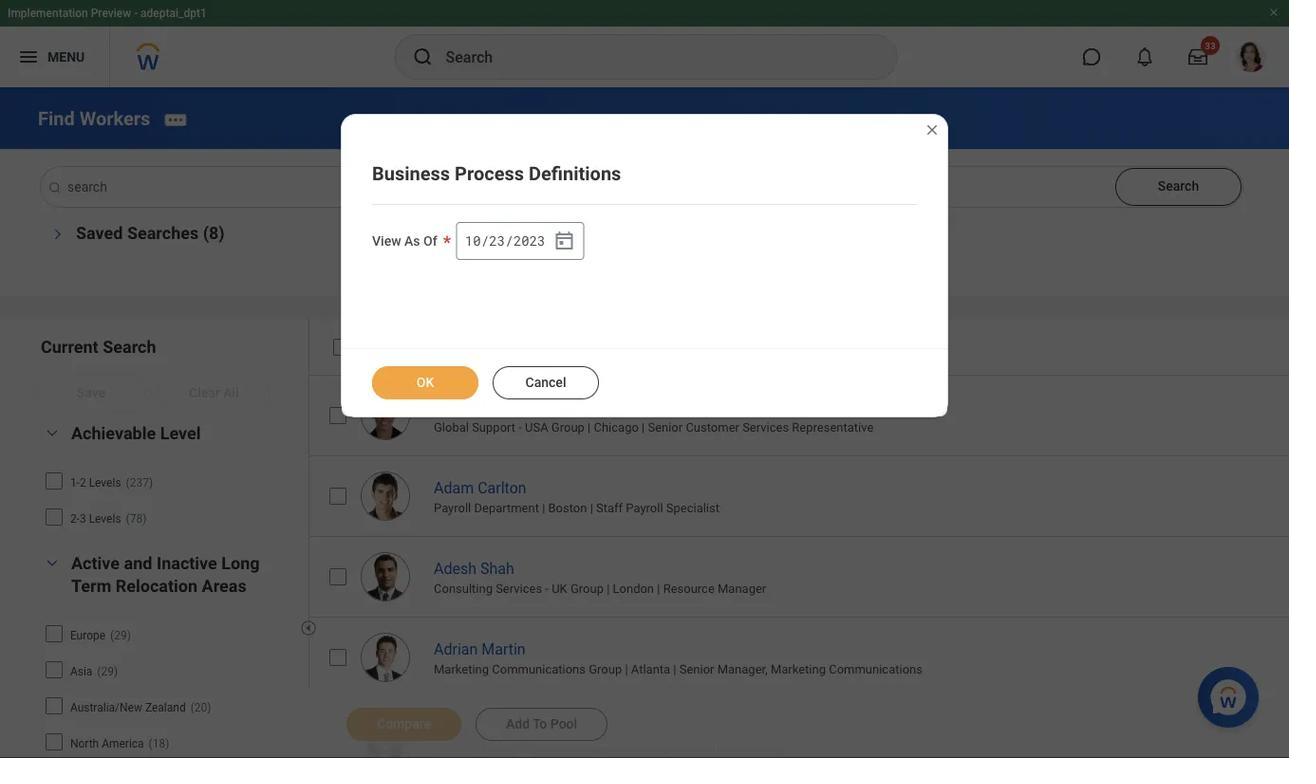 Task type: vqa. For each thing, say whether or not it's contained in the screenshot.
The 'Abby Brennan [C]' Link
yes



Task type: describe. For each thing, give the bounding box(es) containing it.
1 communications from the left
[[492, 663, 586, 677]]

cape
[[581, 744, 609, 758]]

results
[[398, 337, 456, 357]]

view
[[372, 234, 401, 249]]

zealand
[[145, 701, 186, 714]]

searches
[[127, 224, 199, 244]]

2-3 levels
[[70, 512, 121, 525]]

shah
[[480, 560, 514, 578]]

abby
[[434, 399, 468, 417]]

adesh shah list item
[[309, 537, 1289, 617]]

active and inactive long term relocation areas
[[71, 553, 260, 596]]

of
[[424, 234, 437, 249]]

| right chicago
[[642, 421, 645, 435]]

levels for 1-2 levels
[[89, 476, 121, 489]]

filter search field
[[38, 336, 311, 759]]

| right "town"
[[645, 744, 648, 758]]

staff
[[596, 502, 623, 516]]

| left the cape
[[575, 744, 578, 758]]

australia/new
[[70, 701, 142, 714]]

2
[[80, 476, 86, 489]]

10
[[465, 232, 481, 250]]

field
[[434, 744, 460, 758]]

2 payroll from the left
[[626, 502, 663, 516]]

atlanta
[[631, 663, 671, 677]]

manager inside adesh shah list item
[[718, 582, 767, 596]]

Find Workers text field
[[41, 167, 1243, 207]]

specialist
[[666, 502, 720, 516]]

department
[[474, 502, 539, 516]]

| left atlanta
[[625, 663, 628, 677]]

uk
[[552, 582, 568, 596]]

north america
[[70, 737, 144, 750]]

adam carlton
[[434, 480, 527, 498]]

saved searches (8)
[[76, 224, 225, 244]]

adrian
[[434, 641, 478, 659]]

view as of group
[[456, 222, 585, 260]]

ok
[[417, 375, 434, 391]]

search image
[[47, 181, 62, 196]]

long
[[222, 553, 260, 573]]

customer
[[686, 421, 740, 435]]

1 marketing from the left
[[434, 663, 489, 677]]

1 / from the left
[[481, 232, 489, 250]]

adesh shah
[[434, 560, 514, 578]]

cancel button
[[493, 367, 599, 400]]

current search
[[41, 338, 156, 358]]

adrian martin link
[[434, 637, 526, 659]]

search image
[[412, 46, 434, 68]]

search button
[[1116, 168, 1242, 206]]

preview
[[91, 7, 131, 20]]

achievable level
[[71, 423, 201, 443]]

profile logan mcneil element
[[1225, 36, 1278, 78]]

payroll department   |   boston   |   staff payroll specialist
[[434, 502, 720, 516]]

achievable
[[71, 423, 156, 443]]

aesha pillay list item
[[309, 698, 1289, 759]]

active and inactive long term relocation areas button
[[71, 553, 260, 596]]

1-
[[70, 476, 80, 489]]

2 communications from the left
[[829, 663, 923, 677]]

notifications large image
[[1136, 47, 1155, 66]]

pillay
[[480, 722, 516, 740]]

asia
[[70, 665, 92, 678]]

global support - usa group   |   chicago   |   senior customer services representative
[[434, 421, 874, 435]]

| right atlanta
[[674, 663, 677, 677]]

- for abby brennan [c]
[[519, 421, 522, 435]]

senior inside abby brennan [c] "list item"
[[648, 421, 683, 435]]

saved
[[76, 224, 123, 244]]

regional
[[651, 744, 699, 758]]

10 / 23 / 2023
[[465, 232, 546, 250]]

2-
[[70, 512, 80, 525]]

level
[[160, 423, 201, 443]]

abby brennan [c] link
[[434, 395, 549, 417]]

field sales - emea group   |   cape town   |   regional sales manager
[[434, 744, 783, 758]]

manager inside the aesha pillay list item
[[735, 744, 783, 758]]

emea
[[503, 744, 536, 758]]

resource
[[663, 582, 715, 596]]

north
[[70, 737, 99, 750]]

global
[[434, 421, 469, 435]]

2023
[[514, 232, 546, 250]]

adrian martin list item
[[309, 617, 1289, 698]]

group for adesh shah
[[571, 582, 604, 596]]

saved searches (8) button
[[76, 224, 225, 244]]

| left staff
[[590, 502, 593, 516]]

adam
[[434, 480, 474, 498]]

london
[[613, 582, 654, 596]]

group for abby brennan [c]
[[552, 421, 585, 435]]

america
[[102, 737, 144, 750]]

close business process definitions image
[[925, 122, 940, 138]]

brennan
[[472, 399, 528, 417]]

consulting
[[434, 582, 493, 596]]



Task type: locate. For each thing, give the bounding box(es) containing it.
- inside abby brennan [c] "list item"
[[519, 421, 522, 435]]

manager,
[[718, 663, 768, 677]]

1-2 levels
[[70, 476, 121, 489]]

usa
[[525, 421, 549, 435]]

inactive
[[157, 553, 217, 573]]

group right uk
[[571, 582, 604, 596]]

534 results
[[365, 337, 456, 357]]

levels
[[89, 476, 121, 489], [89, 512, 121, 525]]

chevron down image
[[41, 557, 64, 570]]

representative
[[792, 421, 874, 435]]

group right emea
[[539, 744, 572, 758]]

group inside adesh shah list item
[[571, 582, 604, 596]]

1 vertical spatial levels
[[89, 512, 121, 525]]

find workers main content
[[0, 87, 1289, 759]]

- inside the aesha pillay list item
[[496, 744, 500, 758]]

1 horizontal spatial search
[[1158, 178, 1199, 194]]

martin
[[482, 641, 526, 659]]

services inside abby brennan [c] "list item"
[[743, 421, 789, 435]]

payroll right staff
[[626, 502, 663, 516]]

implementation preview -   adeptai_dpt1 banner
[[0, 0, 1289, 87]]

australia/new zealand
[[70, 701, 186, 714]]

0 horizontal spatial search
[[103, 338, 156, 358]]

term
[[71, 576, 111, 596]]

2 / from the left
[[505, 232, 513, 250]]

active and inactive long term relocation areas tree
[[45, 618, 293, 759]]

aesha pillay link
[[434, 718, 516, 740]]

adam carlton link
[[434, 476, 527, 498]]

close environment banner image
[[1269, 7, 1280, 18]]

boston
[[548, 502, 587, 516]]

/ right 23
[[505, 232, 513, 250]]

levels right '2'
[[89, 476, 121, 489]]

find
[[38, 108, 75, 130]]

/
[[481, 232, 489, 250], [505, 232, 513, 250]]

1 horizontal spatial /
[[505, 232, 513, 250]]

town
[[612, 744, 642, 758]]

- inside adesh shah list item
[[545, 582, 549, 596]]

implementation
[[8, 7, 88, 20]]

1 horizontal spatial communications
[[829, 663, 923, 677]]

active
[[71, 553, 120, 573]]

group inside adrian martin list item
[[589, 663, 622, 677]]

support
[[472, 421, 516, 435]]

cancel
[[526, 375, 566, 391]]

adesh
[[434, 560, 477, 578]]

abby brennan [c] list item
[[309, 375, 1289, 456]]

1 horizontal spatial payroll
[[626, 502, 663, 516]]

find workers element
[[38, 108, 150, 130]]

| right london
[[657, 582, 660, 596]]

manager
[[718, 582, 767, 596], [735, 744, 783, 758]]

1 levels from the top
[[89, 476, 121, 489]]

adam carlton list item
[[309, 456, 1289, 537]]

inbox large image
[[1189, 47, 1208, 66]]

3
[[80, 512, 86, 525]]

abby brennan [c]
[[434, 399, 549, 417]]

group left atlanta
[[589, 663, 622, 677]]

23
[[489, 232, 505, 250]]

services down shah
[[496, 582, 542, 596]]

implementation preview -   adeptai_dpt1
[[8, 7, 207, 20]]

services right customer
[[743, 421, 789, 435]]

aesha pillay
[[434, 722, 516, 740]]

view as of
[[372, 234, 437, 249]]

| left london
[[607, 582, 610, 596]]

2 marketing from the left
[[771, 663, 826, 677]]

1 vertical spatial search
[[103, 338, 156, 358]]

1 vertical spatial services
[[496, 582, 542, 596]]

chevron down image
[[41, 427, 64, 440]]

adeptai_dpt1
[[141, 7, 207, 20]]

consulting services - uk group   |   london   |   resource manager
[[434, 582, 767, 596]]

1 horizontal spatial services
[[743, 421, 789, 435]]

0 horizontal spatial payroll
[[434, 502, 471, 516]]

manager right resource at the bottom
[[718, 582, 767, 596]]

[c]
[[531, 399, 549, 417]]

-
[[134, 7, 138, 20], [519, 421, 522, 435], [545, 582, 549, 596], [496, 744, 500, 758]]

workers
[[79, 108, 150, 130]]

services
[[743, 421, 789, 435], [496, 582, 542, 596]]

levels right 3
[[89, 512, 121, 525]]

services inside adesh shah list item
[[496, 582, 542, 596]]

marketing right the manager,
[[771, 663, 826, 677]]

0 vertical spatial services
[[743, 421, 789, 435]]

adrian martin
[[434, 641, 526, 659]]

achievable level button
[[71, 423, 201, 443]]

current
[[41, 338, 98, 358]]

| left chicago
[[588, 421, 591, 435]]

business
[[372, 162, 450, 185]]

relocation
[[116, 576, 198, 596]]

process
[[455, 162, 524, 185]]

marketing communications group   |   atlanta   |   senior manager, marketing communications
[[434, 663, 923, 677]]

- for aesha pillay
[[496, 744, 500, 758]]

aesha
[[434, 722, 476, 740]]

areas
[[202, 576, 247, 596]]

communications
[[492, 663, 586, 677], [829, 663, 923, 677]]

manager down the manager,
[[735, 744, 783, 758]]

- inside banner
[[134, 7, 138, 20]]

ok button
[[372, 367, 479, 400]]

search
[[1158, 178, 1199, 194], [103, 338, 156, 358]]

0 vertical spatial levels
[[89, 476, 121, 489]]

sales down aesha pillay
[[463, 744, 493, 758]]

- left usa
[[519, 421, 522, 435]]

achievable level tree
[[45, 466, 293, 534]]

senior left customer
[[648, 421, 683, 435]]

(8)
[[203, 224, 225, 244]]

1 horizontal spatial marketing
[[771, 663, 826, 677]]

adesh shah link
[[434, 557, 514, 578]]

1 vertical spatial manager
[[735, 744, 783, 758]]

payroll
[[434, 502, 471, 516], [626, 502, 663, 516]]

payroll down adam
[[434, 502, 471, 516]]

business process definitions
[[372, 162, 621, 185]]

group for aesha pillay
[[539, 744, 572, 758]]

- left uk
[[545, 582, 549, 596]]

1 vertical spatial senior
[[680, 663, 715, 677]]

senior left the manager,
[[680, 663, 715, 677]]

achievable level group
[[38, 422, 299, 538]]

chicago
[[594, 421, 639, 435]]

0 horizontal spatial services
[[496, 582, 542, 596]]

0 horizontal spatial communications
[[492, 663, 586, 677]]

0 vertical spatial manager
[[718, 582, 767, 596]]

0 vertical spatial search
[[1158, 178, 1199, 194]]

|
[[588, 421, 591, 435], [642, 421, 645, 435], [542, 502, 545, 516], [590, 502, 593, 516], [607, 582, 610, 596], [657, 582, 660, 596], [625, 663, 628, 677], [674, 663, 677, 677], [575, 744, 578, 758], [645, 744, 648, 758]]

534
[[365, 337, 394, 357]]

| left boston
[[542, 502, 545, 516]]

definitions
[[529, 162, 621, 185]]

group
[[552, 421, 585, 435], [571, 582, 604, 596], [589, 663, 622, 677], [539, 744, 572, 758]]

0 vertical spatial senior
[[648, 421, 683, 435]]

levels for 2-3 levels
[[89, 512, 121, 525]]

/ right 10
[[481, 232, 489, 250]]

1 horizontal spatial sales
[[702, 744, 732, 758]]

1 sales from the left
[[463, 744, 493, 758]]

find workers
[[38, 108, 150, 130]]

calendar image
[[553, 230, 576, 253]]

as
[[405, 234, 420, 249]]

europe
[[70, 629, 105, 642]]

- for adesh shah
[[545, 582, 549, 596]]

group inside the aesha pillay list item
[[539, 744, 572, 758]]

and
[[124, 553, 152, 573]]

2 sales from the left
[[702, 744, 732, 758]]

group right usa
[[552, 421, 585, 435]]

business process definitions dialog
[[341, 114, 949, 418]]

marketing down adrian
[[434, 663, 489, 677]]

search inside filter search box
[[103, 338, 156, 358]]

active and inactive long term relocation areas group
[[38, 552, 299, 759]]

0 horizontal spatial /
[[481, 232, 489, 250]]

search inside button
[[1158, 178, 1199, 194]]

sales right regional
[[702, 744, 732, 758]]

group inside abby brennan [c] "list item"
[[552, 421, 585, 435]]

2 levels from the top
[[89, 512, 121, 525]]

- right preview
[[134, 7, 138, 20]]

0 horizontal spatial marketing
[[434, 663, 489, 677]]

senior inside adrian martin list item
[[680, 663, 715, 677]]

0 horizontal spatial sales
[[463, 744, 493, 758]]

1 payroll from the left
[[434, 502, 471, 516]]

Search search field
[[38, 167, 1243, 207]]

- down pillay
[[496, 744, 500, 758]]



